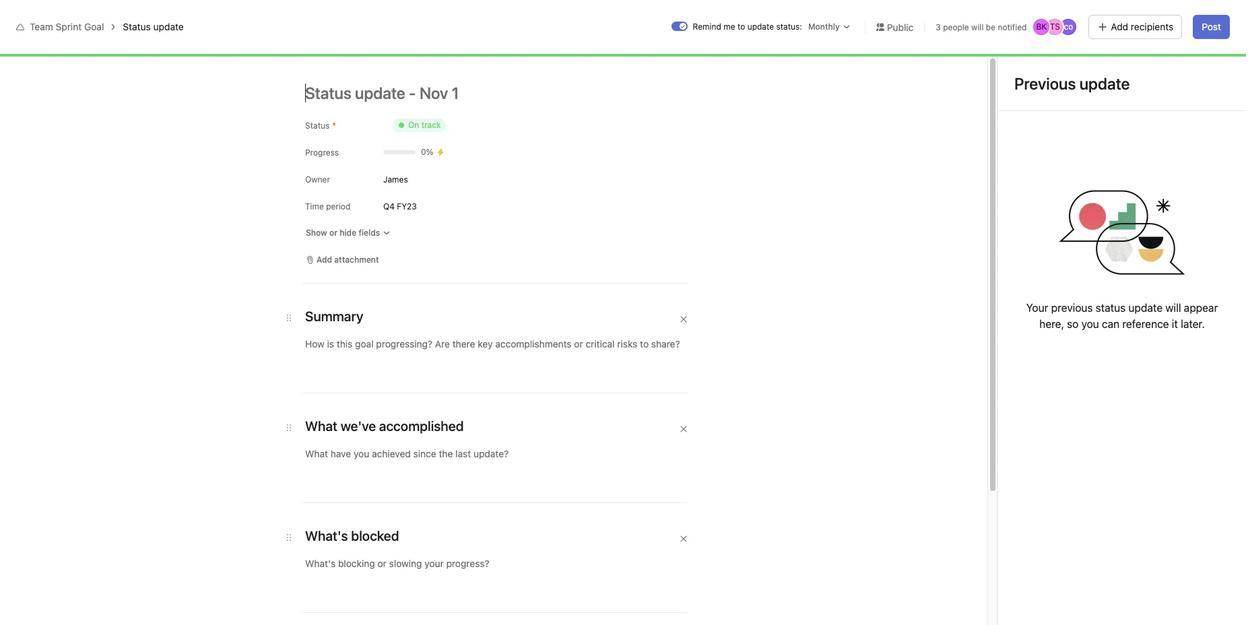 Task type: describe. For each thing, give the bounding box(es) containing it.
description
[[399, 420, 456, 432]]

on inside on track popup button
[[408, 120, 419, 130]]

add for add attachment
[[317, 255, 332, 265]]

fields
[[359, 228, 380, 238]]

status for status *
[[305, 121, 330, 131]]

projects
[[481, 567, 513, 577]]

left
[[1022, 15, 1034, 26]]

status
[[1096, 302, 1126, 314]]

days
[[1002, 15, 1020, 26]]

*
[[332, 121, 336, 131]]

goal's
[[680, 320, 706, 331]]

team sprint goal
[[30, 21, 104, 32]]

add attachment
[[317, 255, 379, 265]]

or inside button
[[515, 567, 523, 577]]

post button
[[1193, 15, 1230, 39]]

show or hide fields button
[[300, 224, 397, 242]]

later.
[[1181, 318, 1205, 330]]

my workspace goals link
[[222, 40, 310, 55]]

update inside your previous status update will appear here, so you can reference it later.
[[1128, 302, 1163, 314]]

home link
[[8, 41, 154, 63]]

trial?
[[1100, 11, 1119, 21]]

connect relevant projects or portfolios button
[[393, 563, 569, 582]]

remind me to update status:
[[693, 22, 802, 32]]

Goal name text field
[[388, 103, 1010, 152]]

what's for what's the status?
[[399, 169, 442, 185]]

fy23
[[397, 201, 417, 211]]

recipients
[[1131, 21, 1173, 32]]

3 people will be notified
[[936, 22, 1027, 32]]

share
[[1202, 52, 1224, 62]]

hide
[[340, 228, 356, 238]]

free
[[1001, 6, 1018, 16]]

this
[[661, 320, 677, 331]]

0 vertical spatial ts
[[1050, 22, 1060, 32]]

add for add billing info
[[1139, 11, 1154, 21]]

my workspace goals
[[222, 42, 310, 53]]

be
[[986, 22, 995, 32]]

can
[[1102, 318, 1119, 330]]

add billing info button
[[1133, 7, 1202, 26]]

0 horizontal spatial will
[[971, 22, 984, 32]]

show
[[306, 228, 327, 238]]

people
[[943, 22, 969, 32]]

show or hide fields
[[306, 228, 380, 238]]

home
[[35, 46, 61, 57]]

public
[[887, 21, 914, 33]]

monthly button
[[805, 20, 854, 34]]

what's in my trial? button
[[1043, 7, 1125, 26]]

0 vertical spatial bk
[[1036, 22, 1047, 32]]

on track inside button
[[418, 201, 455, 212]]

remove section image for what we've accomplished text field
[[680, 425, 688, 433]]

my
[[222, 42, 235, 53]]

goal
[[84, 21, 104, 32]]

monthly
[[808, 22, 840, 32]]

1 horizontal spatial co
[[1166, 52, 1175, 62]]

the status?
[[445, 169, 512, 185]]

here,
[[1039, 318, 1064, 330]]

remove section image for section title text box
[[680, 315, 688, 323]]

on track button
[[383, 113, 455, 137]]

1 vertical spatial ts
[[1152, 52, 1162, 62]]

on track button
[[399, 195, 464, 219]]

me
[[724, 22, 735, 32]]

appear
[[1184, 302, 1218, 314]]

you
[[1081, 318, 1099, 330]]

on track inside popup button
[[408, 120, 441, 130]]

Section title text field
[[305, 307, 363, 326]]

your previous status update will appear here, so you can reference it later.
[[1026, 302, 1218, 330]]

use sub-goals to automatically update this goal's progress.
[[491, 320, 749, 331]]

free trial 17 days left
[[991, 6, 1034, 26]]



Task type: vqa. For each thing, say whether or not it's contained in the screenshot.
people
yes



Task type: locate. For each thing, give the bounding box(es) containing it.
status:
[[776, 22, 802, 32]]

add inside button
[[1111, 21, 1128, 32]]

co
[[1064, 22, 1073, 32], [1166, 52, 1175, 62]]

1 vertical spatial team
[[222, 57, 254, 72]]

goals for sub-
[[531, 320, 554, 331]]

add inside button
[[1139, 11, 1154, 21]]

what's left in
[[1049, 11, 1075, 21]]

previous update
[[1014, 74, 1130, 93]]

connect relevant projects or portfolios
[[412, 567, 563, 577]]

on right fy23
[[418, 201, 431, 212]]

to right 'me'
[[737, 22, 745, 32]]

Section title text field
[[305, 527, 399, 546]]

it
[[1172, 318, 1178, 330]]

will left "be"
[[971, 22, 984, 32]]

1 vertical spatial on track
[[418, 201, 455, 212]]

or
[[329, 228, 337, 238], [515, 567, 523, 577]]

add for add recipients
[[1111, 21, 1128, 32]]

track inside on track popup button
[[421, 120, 441, 130]]

1 horizontal spatial goals
[[531, 320, 554, 331]]

team up home
[[30, 21, 53, 32]]

0 horizontal spatial status
[[123, 21, 151, 32]]

automatically
[[568, 320, 626, 331]]

q4
[[383, 201, 395, 211]]

q4 fy23
[[383, 201, 417, 211]]

sprint goal
[[258, 57, 325, 72]]

to
[[737, 22, 745, 32], [557, 320, 565, 331]]

share button
[[1185, 48, 1230, 67]]

0 vertical spatial track
[[421, 120, 441, 130]]

status *
[[305, 121, 336, 131]]

co down what's in my trial?
[[1064, 22, 1073, 32]]

progress
[[305, 147, 339, 158]]

1 horizontal spatial ts
[[1152, 52, 1162, 62]]

0 vertical spatial co
[[1064, 22, 1073, 32]]

so
[[1067, 318, 1079, 330]]

track
[[421, 120, 441, 130], [433, 201, 455, 212]]

time
[[305, 201, 324, 211]]

track down what's the status?
[[433, 201, 455, 212]]

1 vertical spatial will
[[1165, 302, 1181, 314]]

trial
[[1020, 6, 1034, 16]]

1 vertical spatial or
[[515, 567, 523, 577]]

relevant
[[447, 567, 479, 577]]

your
[[1026, 302, 1048, 314]]

update
[[153, 21, 184, 32], [747, 22, 774, 32], [1128, 302, 1163, 314], [628, 320, 659, 331]]

co down recipients
[[1166, 52, 1175, 62]]

on track up 0% at the top left
[[408, 120, 441, 130]]

will
[[971, 22, 984, 32], [1165, 302, 1181, 314]]

0 vertical spatial on
[[408, 120, 419, 130]]

1 vertical spatial status
[[305, 121, 330, 131]]

attachment
[[334, 255, 379, 265]]

progress.
[[708, 320, 749, 331]]

0 horizontal spatial add
[[317, 255, 332, 265]]

add recipients
[[1111, 21, 1173, 32]]

will up it
[[1165, 302, 1181, 314]]

0 vertical spatial on track
[[408, 120, 441, 130]]

0 horizontal spatial bk
[[1036, 22, 1047, 32]]

to left automatically
[[557, 320, 565, 331]]

on
[[408, 120, 419, 130], [418, 201, 431, 212]]

team for team sprint goal
[[222, 57, 254, 72]]

0 vertical spatial what's
[[1049, 11, 1075, 21]]

on inside on track button
[[418, 201, 431, 212]]

0 horizontal spatial ts
[[1050, 22, 1060, 32]]

goals right use
[[531, 320, 554, 331]]

1 remove section image from the top
[[680, 315, 688, 323]]

2 remove section image from the top
[[680, 425, 688, 433]]

status update
[[123, 21, 184, 32]]

1 vertical spatial bk
[[1138, 52, 1149, 62]]

team for team sprint goal
[[30, 21, 53, 32]]

3
[[936, 22, 941, 32]]

reference
[[1122, 318, 1169, 330]]

owner
[[305, 174, 330, 185]]

info
[[1181, 11, 1195, 21]]

0 vertical spatial team
[[30, 21, 53, 32]]

Title of update text field
[[305, 78, 709, 108]]

1 horizontal spatial bk
[[1138, 52, 1149, 62]]

Section title text field
[[305, 417, 464, 436]]

0 vertical spatial or
[[329, 228, 337, 238]]

0%
[[421, 147, 434, 157]]

ja
[[1125, 52, 1134, 62]]

remove section image
[[680, 315, 688, 323], [680, 425, 688, 433], [680, 535, 688, 543]]

remind
[[693, 22, 721, 32]]

ts
[[1050, 22, 1060, 32], [1152, 52, 1162, 62]]

17
[[991, 15, 1000, 26]]

team
[[30, 21, 53, 32], [222, 57, 254, 72]]

0 vertical spatial remove section image
[[680, 315, 688, 323]]

sprint
[[56, 21, 82, 32]]

0 vertical spatial status
[[123, 21, 151, 32]]

connect
[[412, 567, 445, 577]]

0 horizontal spatial goals
[[287, 42, 310, 53]]

in
[[1077, 11, 1084, 21]]

ts right left
[[1050, 22, 1060, 32]]

1 horizontal spatial team
[[222, 57, 254, 72]]

0 horizontal spatial what's
[[399, 169, 442, 185]]

1 vertical spatial what's
[[399, 169, 442, 185]]

what's down 0% at the top left
[[399, 169, 442, 185]]

or inside dropdown button
[[329, 228, 337, 238]]

on up what's the status?
[[408, 120, 419, 130]]

list box
[[464, 5, 787, 27]]

on track right fy23
[[418, 201, 455, 212]]

sub-
[[511, 320, 531, 331]]

use
[[491, 320, 508, 331]]

0 horizontal spatial or
[[329, 228, 337, 238]]

1 horizontal spatial will
[[1165, 302, 1181, 314]]

0 vertical spatial to
[[737, 22, 745, 32]]

time period
[[305, 201, 350, 211]]

0 horizontal spatial team
[[30, 21, 53, 32]]

1 vertical spatial co
[[1166, 52, 1175, 62]]

add billing info
[[1139, 11, 1195, 21]]

remove section image for what's blocked text field
[[680, 535, 688, 543]]

1 vertical spatial on
[[418, 201, 431, 212]]

james
[[383, 174, 408, 184]]

1 horizontal spatial or
[[515, 567, 523, 577]]

1 horizontal spatial what's
[[1049, 11, 1075, 21]]

goals for workspace
[[287, 42, 310, 53]]

track up 0% at the top left
[[421, 120, 441, 130]]

1 horizontal spatial status
[[305, 121, 330, 131]]

goals up sprint goal
[[287, 42, 310, 53]]

team sprint goal link
[[30, 21, 104, 32]]

workspace
[[237, 42, 284, 53]]

add recipients button
[[1089, 15, 1182, 39]]

what's inside button
[[1049, 11, 1075, 21]]

2 horizontal spatial add
[[1139, 11, 1154, 21]]

team down my
[[222, 57, 254, 72]]

switch
[[671, 22, 687, 31]]

goals
[[287, 42, 310, 53], [531, 320, 554, 331]]

1 vertical spatial to
[[557, 320, 565, 331]]

my
[[1086, 11, 1098, 21]]

0 horizontal spatial to
[[557, 320, 565, 331]]

will inside your previous status update will appear here, so you can reference it later.
[[1165, 302, 1181, 314]]

or left hide
[[329, 228, 337, 238]]

post
[[1202, 21, 1221, 32]]

status for status update
[[123, 21, 151, 32]]

status left *
[[305, 121, 330, 131]]

1 horizontal spatial add
[[1111, 21, 1128, 32]]

portfolios
[[525, 567, 563, 577]]

what's the status?
[[399, 169, 512, 185]]

2 vertical spatial remove section image
[[680, 535, 688, 543]]

or right projects
[[515, 567, 523, 577]]

1 vertical spatial track
[[433, 201, 455, 212]]

0 vertical spatial will
[[971, 22, 984, 32]]

previous
[[1051, 302, 1093, 314]]

notified
[[998, 22, 1027, 32]]

bk right left
[[1036, 22, 1047, 32]]

billing
[[1156, 11, 1179, 21]]

1 horizontal spatial to
[[737, 22, 745, 32]]

what's for what's in my trial?
[[1049, 11, 1075, 21]]

track inside on track button
[[433, 201, 455, 212]]

period
[[326, 201, 350, 211]]

add attachment button
[[300, 251, 385, 269]]

status right goal
[[123, 21, 151, 32]]

3 remove section image from the top
[[680, 535, 688, 543]]

ts right ja
[[1152, 52, 1162, 62]]

add
[[1139, 11, 1154, 21], [1111, 21, 1128, 32], [317, 255, 332, 265]]

related work
[[399, 548, 464, 560]]

1 vertical spatial remove section image
[[680, 425, 688, 433]]

bk right ja
[[1138, 52, 1149, 62]]

0 horizontal spatial co
[[1064, 22, 1073, 32]]

what's in my trial?
[[1049, 11, 1119, 21]]

team sprint goal
[[222, 57, 325, 72]]

add inside popup button
[[317, 255, 332, 265]]

bk
[[1036, 22, 1047, 32], [1138, 52, 1149, 62]]

1 vertical spatial goals
[[531, 320, 554, 331]]

0 vertical spatial goals
[[287, 42, 310, 53]]



